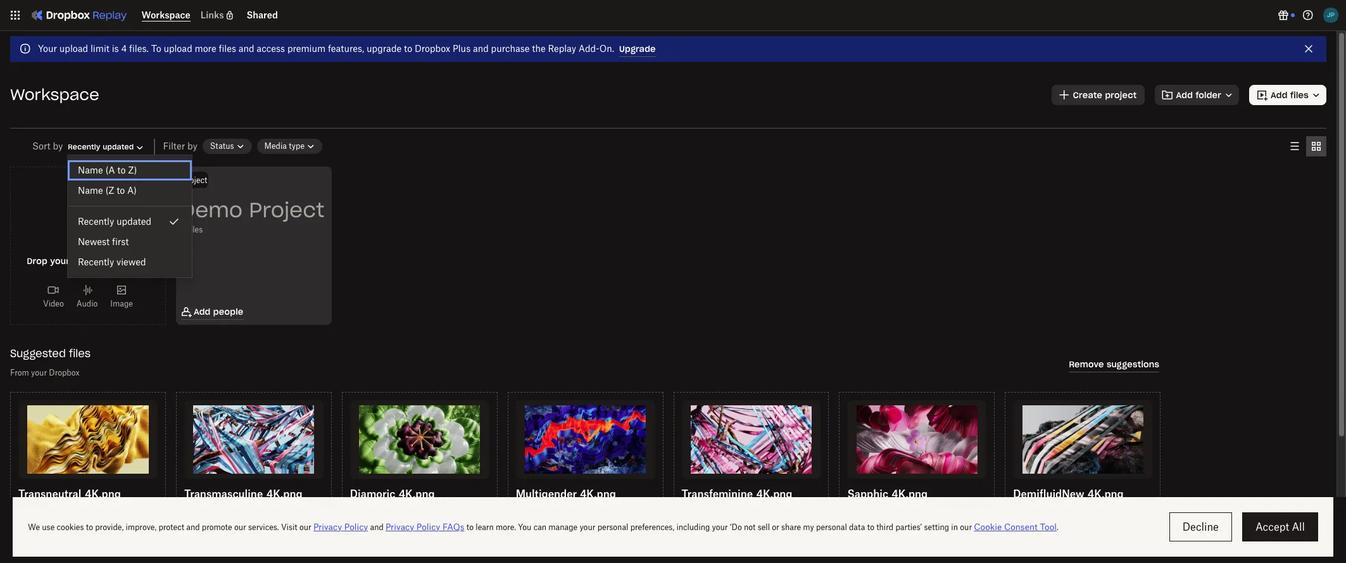 Task type: vqa. For each thing, say whether or not it's contained in the screenshot.
Share your file's Share
no



Task type: describe. For each thing, give the bounding box(es) containing it.
0 horizontal spatial project
[[182, 175, 207, 185]]

1 upload from the left
[[59, 43, 88, 54]]

tile view image
[[1310, 139, 1325, 154]]

dropbox inside alert
[[415, 43, 451, 54]]

2 and from the left
[[473, 43, 489, 54]]

by for filter by
[[187, 141, 198, 151]]

files inside demo project 3 files
[[188, 225, 203, 235]]

the
[[532, 43, 546, 54]]

name (a to z)
[[78, 165, 137, 175]]

demo project 3 files
[[181, 197, 325, 235]]

purchase
[[491, 43, 530, 54]]

image
[[110, 299, 133, 309]]

recently viewed
[[78, 257, 146, 267]]

newest first
[[78, 236, 129, 247]]

replay
[[548, 43, 577, 54]]

your upload limit is 4 files. to upload more files and access premium features, upgrade to dropbox plus and purchase the replay add-on. alert
[[10, 36, 1327, 62]]

suggested files
[[10, 347, 91, 360]]

4
[[121, 43, 127, 54]]

list view image
[[1288, 139, 1303, 154]]

recently updated
[[78, 216, 151, 227]]

to for z)
[[117, 165, 126, 175]]

links
[[201, 10, 224, 20]]

limit
[[91, 43, 110, 54]]

transmasculine_4k.png
[[184, 488, 303, 500]]

premium
[[288, 43, 326, 54]]

project inside demo project 3 files
[[249, 197, 325, 223]]

plus
[[453, 43, 471, 54]]

0 horizontal spatial dropbox
[[49, 368, 80, 378]]

(a
[[105, 165, 115, 175]]

recently for recently updated
[[78, 216, 114, 227]]

transfeminine_4k.png
[[682, 488, 793, 500]]

name for name (a to z)
[[78, 165, 103, 175]]

updated
[[117, 216, 151, 227]]

3
[[181, 225, 186, 235]]

to
[[151, 43, 161, 54]]

more
[[195, 43, 216, 54]]

menu containing name (a to z)
[[68, 155, 192, 277]]

on.
[[600, 43, 615, 54]]

to for a)
[[117, 185, 125, 196]]

recently updated menu item
[[68, 212, 192, 232]]

your
[[31, 368, 47, 378]]

files inside alert
[[219, 43, 236, 54]]

replay logo - go to homepage image
[[25, 5, 131, 25]]



Task type: locate. For each thing, give the bounding box(es) containing it.
sort
[[32, 141, 50, 151]]

recently
[[78, 216, 114, 227], [78, 257, 114, 267]]

workspace down your
[[10, 85, 99, 105]]

from your dropbox
[[10, 368, 80, 378]]

0 horizontal spatial files
[[69, 347, 91, 360]]

1 recently from the top
[[78, 216, 114, 227]]

0 vertical spatial name
[[78, 165, 103, 175]]

name (z to a)
[[78, 185, 137, 196]]

filter
[[163, 141, 185, 151]]

0 horizontal spatial and
[[239, 43, 254, 54]]

1 horizontal spatial workspace
[[142, 10, 190, 20]]

1 name from the top
[[78, 165, 103, 175]]

dropbox down suggested files
[[49, 368, 80, 378]]

0 vertical spatial project
[[182, 175, 207, 185]]

1 vertical spatial to
[[117, 165, 126, 175]]

0 vertical spatial dropbox
[[415, 43, 451, 54]]

workspace up to
[[142, 10, 190, 20]]

upload left limit
[[59, 43, 88, 54]]

dropbox
[[415, 43, 451, 54], [49, 368, 80, 378]]

name left (a
[[78, 165, 103, 175]]

0 vertical spatial to
[[404, 43, 413, 54]]

sort by
[[32, 141, 63, 151]]

2 vertical spatial files
[[69, 347, 91, 360]]

by
[[53, 141, 63, 151], [187, 141, 198, 151]]

1 horizontal spatial project
[[249, 197, 325, 223]]

z)
[[128, 165, 137, 175]]

1 vertical spatial recently
[[78, 257, 114, 267]]

0 horizontal spatial upload
[[59, 43, 88, 54]]

1 horizontal spatial dropbox
[[415, 43, 451, 54]]

multigender_4k.png
[[516, 488, 616, 500]]

your
[[38, 43, 57, 54]]

1 horizontal spatial files
[[188, 225, 203, 235]]

to right (z
[[117, 185, 125, 196]]

video
[[43, 299, 64, 309]]

1 horizontal spatial by
[[187, 141, 198, 151]]

1 vertical spatial files
[[188, 225, 203, 235]]

demo
[[181, 197, 243, 223]]

recently down newest at the left top of page
[[78, 257, 114, 267]]

1 vertical spatial workspace
[[10, 85, 99, 105]]

2 name from the top
[[78, 185, 103, 196]]

1 horizontal spatial and
[[473, 43, 489, 54]]

by for sort by
[[53, 141, 63, 151]]

name for name (z to a)
[[78, 185, 103, 196]]

menu
[[68, 155, 192, 277]]

1 and from the left
[[239, 43, 254, 54]]

to inside alert
[[404, 43, 413, 54]]

1 vertical spatial project
[[249, 197, 325, 223]]

1 vertical spatial dropbox
[[49, 368, 80, 378]]

2 upload from the left
[[164, 43, 192, 54]]

upload
[[59, 43, 88, 54], [164, 43, 192, 54]]

workspace link
[[142, 10, 190, 22], [142, 10, 190, 20]]

files.
[[129, 43, 149, 54]]

upload right to
[[164, 43, 192, 54]]

transneutral_4k.png
[[18, 488, 121, 500]]

0 vertical spatial workspace
[[142, 10, 190, 20]]

a)
[[127, 185, 137, 196]]

access
[[257, 43, 285, 54]]

name
[[78, 165, 103, 175], [78, 185, 103, 196]]

workspace
[[142, 10, 190, 20], [10, 85, 99, 105]]

name left (z
[[78, 185, 103, 196]]

by right sort
[[53, 141, 63, 151]]

demifluidnew_4k.png
[[1014, 488, 1124, 500]]

newest
[[78, 236, 110, 247]]

sapphic_4k.png
[[848, 488, 928, 500]]

1 vertical spatial name
[[78, 185, 103, 196]]

(z
[[105, 185, 114, 196]]

1 by from the left
[[53, 141, 63, 151]]

your upload limit is 4 files. to upload more files and access premium features, upgrade to dropbox plus and purchase the replay add-on.
[[38, 43, 615, 54]]

diamoric_4k.png
[[350, 488, 435, 500]]

first
[[112, 236, 129, 247]]

0 horizontal spatial by
[[53, 141, 63, 151]]

to
[[404, 43, 413, 54], [117, 165, 126, 175], [117, 185, 125, 196]]

2 horizontal spatial files
[[219, 43, 236, 54]]

dropbox left plus
[[415, 43, 451, 54]]

by right filter
[[187, 141, 198, 151]]

shared
[[247, 10, 278, 20]]

0 vertical spatial files
[[219, 43, 236, 54]]

2 recently from the top
[[78, 257, 114, 267]]

2 vertical spatial to
[[117, 185, 125, 196]]

add-
[[579, 43, 600, 54]]

features,
[[328, 43, 364, 54]]

and
[[239, 43, 254, 54], [473, 43, 489, 54]]

upgrade
[[367, 43, 402, 54]]

recently inside 'recently updated' menu item
[[78, 216, 114, 227]]

is
[[112, 43, 119, 54]]

0 vertical spatial recently
[[78, 216, 114, 227]]

files right "3" at the left of page
[[188, 225, 203, 235]]

files right more
[[219, 43, 236, 54]]

and right plus
[[473, 43, 489, 54]]

0 horizontal spatial workspace
[[10, 85, 99, 105]]

files
[[219, 43, 236, 54], [188, 225, 203, 235], [69, 347, 91, 360]]

recently up newest at the left top of page
[[78, 216, 114, 227]]

2 by from the left
[[187, 141, 198, 151]]

to right "upgrade"
[[404, 43, 413, 54]]

suggested
[[10, 347, 66, 360]]

filter by
[[163, 141, 198, 151]]

from
[[10, 368, 29, 378]]

recently for recently viewed
[[78, 257, 114, 267]]

1 horizontal spatial upload
[[164, 43, 192, 54]]

and left access
[[239, 43, 254, 54]]

tab list
[[1285, 136, 1327, 156]]

files up from your dropbox
[[69, 347, 91, 360]]

viewed
[[117, 257, 146, 267]]

shared link
[[247, 10, 278, 21], [247, 10, 278, 20]]

project
[[182, 175, 207, 185], [249, 197, 325, 223]]

to left the z)
[[117, 165, 126, 175]]

audio
[[77, 299, 98, 309]]



